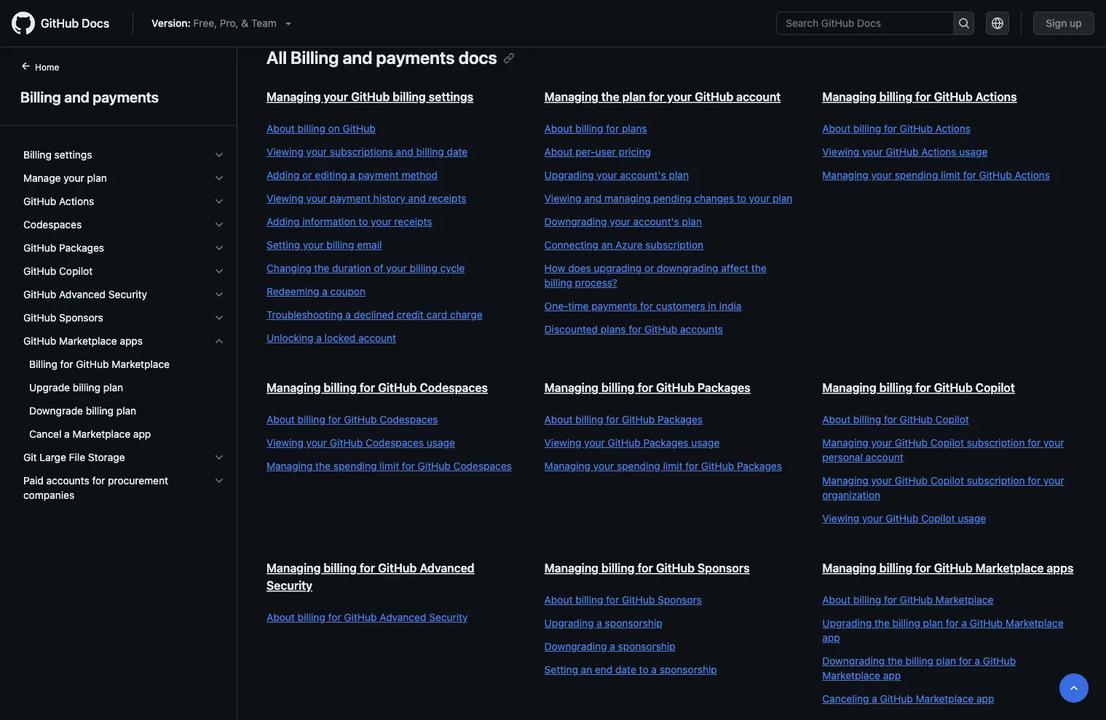 Task type: vqa. For each thing, say whether or not it's contained in the screenshot.
the rightmost the Get started link
no



Task type: locate. For each thing, give the bounding box(es) containing it.
github up 'about billing for github sponsors' link at bottom
[[656, 562, 695, 576]]

2 github marketplace apps element from the top
[[12, 353, 237, 446]]

app down the downgrade billing plan link
[[133, 429, 151, 441]]

0 horizontal spatial account
[[358, 332, 396, 344]]

2 vertical spatial subscription
[[967, 475, 1025, 487]]

plan down the upgrading the billing plan for a github marketplace app link
[[936, 656, 956, 668]]

search image
[[958, 17, 970, 29]]

2 horizontal spatial account
[[866, 452, 903, 464]]

about for managing the plan for your github account
[[544, 123, 573, 135]]

advanced inside managing billing for github advanced security
[[420, 562, 474, 576]]

0 horizontal spatial limit
[[379, 461, 399, 473]]

github up viewing your github copilot usage
[[895, 475, 928, 487]]

a
[[350, 169, 355, 181], [322, 286, 328, 298], [345, 309, 351, 321], [316, 332, 322, 344], [64, 429, 70, 441], [597, 618, 602, 630], [962, 618, 967, 630], [610, 641, 615, 653], [975, 656, 980, 668], [651, 664, 657, 676], [872, 694, 877, 706]]

0 vertical spatial payments
[[376, 47, 455, 68]]

github up github copilot
[[23, 242, 56, 254]]

0 vertical spatial setting
[[266, 239, 300, 251]]

app inside billing and payments element
[[133, 429, 151, 441]]

2 vertical spatial sponsorship
[[659, 664, 717, 676]]

0 horizontal spatial or
[[302, 169, 312, 181]]

downgrading inside downgrading the billing plan for a github marketplace app
[[822, 656, 885, 668]]

managing your spending limit for github packages
[[544, 461, 782, 473]]

3 sc 9kayk9 0 image from the top
[[213, 242, 225, 254]]

payments for billing and payments
[[93, 88, 159, 105]]

packages inside dropdown button
[[59, 242, 104, 254]]

1 vertical spatial accounts
[[46, 475, 89, 487]]

1 vertical spatial account
[[358, 332, 396, 344]]

github marketplace apps element
[[12, 330, 237, 446], [12, 353, 237, 446]]

about for managing your github billing settings
[[266, 123, 295, 135]]

sc 9kayk9 0 image inside github packages dropdown button
[[213, 242, 225, 254]]

github up about billing for github advanced security link
[[378, 562, 417, 576]]

managing inside managing billing for github advanced security
[[266, 562, 321, 576]]

limit for codespaces
[[379, 461, 399, 473]]

2 horizontal spatial security
[[429, 612, 468, 624]]

app inside downgrading the billing plan for a github marketplace app
[[883, 670, 901, 682]]

canceling
[[822, 694, 869, 706]]

viewing your github actions usage link
[[822, 145, 1071, 159]]

copilot down managing your github copilot subscription for your personal account link
[[930, 475, 964, 487]]

plan down billing for github marketplace link
[[103, 382, 123, 394]]

unlocking a locked account link
[[266, 331, 515, 346]]

1 vertical spatial advanced
[[420, 562, 474, 576]]

0 horizontal spatial apps
[[120, 335, 143, 347]]

your
[[324, 90, 348, 104], [667, 90, 692, 104], [306, 146, 327, 158], [862, 146, 883, 158], [597, 169, 617, 181], [871, 169, 892, 181], [64, 172, 84, 184], [306, 193, 327, 205], [749, 193, 770, 205], [371, 216, 391, 228], [610, 216, 630, 228], [303, 239, 324, 251], [386, 262, 407, 275], [306, 437, 327, 449], [584, 437, 605, 449], [871, 437, 892, 449], [1043, 437, 1064, 449], [593, 461, 614, 473], [871, 475, 892, 487], [1043, 475, 1064, 487], [862, 513, 883, 525]]

downgrading a sponsorship link
[[544, 640, 793, 655]]

1 horizontal spatial accounts
[[680, 324, 723, 336]]

all billing and payments docs link
[[266, 47, 515, 68]]

1 adding from the top
[[266, 169, 300, 181]]

subscription down managing your github copilot subscription for your personal account link
[[967, 475, 1025, 487]]

2 sc 9kayk9 0 image from the top
[[213, 219, 225, 231]]

viewing for viewing your payment history and receipts
[[266, 193, 304, 205]]

the inside downgrading the billing plan for a github marketplace app
[[888, 656, 903, 668]]

1 vertical spatial payments
[[93, 88, 159, 105]]

2 sc 9kayk9 0 image from the top
[[213, 173, 225, 184]]

docs
[[458, 47, 497, 68]]

the for downgrading the billing plan for a github marketplace app
[[888, 656, 903, 668]]

0 vertical spatial adding
[[266, 169, 300, 181]]

2 vertical spatial to
[[639, 664, 648, 676]]

account's down the pricing on the right top
[[620, 169, 666, 181]]

end
[[595, 664, 613, 676]]

billing for github marketplace link
[[17, 353, 231, 376]]

1 vertical spatial account's
[[633, 216, 679, 228]]

git large file storage
[[23, 452, 125, 464]]

account inside managing your github copilot subscription for your personal account
[[866, 452, 903, 464]]

0 vertical spatial advanced
[[59, 289, 106, 301]]

managing
[[266, 90, 321, 104], [544, 90, 599, 104], [822, 90, 876, 104], [822, 169, 868, 181], [266, 381, 321, 395], [544, 381, 599, 395], [822, 381, 876, 395], [822, 437, 868, 449], [266, 461, 313, 473], [544, 461, 591, 473], [822, 475, 868, 487], [266, 562, 321, 576], [544, 562, 599, 576], [822, 562, 876, 576]]

about billing for github packages link
[[544, 413, 793, 427]]

1 vertical spatial or
[[644, 262, 654, 275]]

github advanced security
[[23, 289, 147, 301]]

billing inside "upgrading the billing plan for a github marketplace app"
[[892, 618, 920, 630]]

2 horizontal spatial spending
[[895, 169, 938, 181]]

connecting an azure subscription link
[[544, 238, 793, 253]]

managing billing for github sponsors link
[[544, 562, 750, 576]]

about for managing billing for github marketplace apps
[[822, 595, 851, 607]]

2 vertical spatial security
[[429, 612, 468, 624]]

viewing down about billing for github codespaces
[[266, 437, 304, 449]]

managing for managing the plan for your github account
[[544, 90, 599, 104]]

app
[[133, 429, 151, 441], [822, 632, 840, 644], [883, 670, 901, 682], [976, 694, 994, 706]]

billing inside dropdown button
[[23, 149, 52, 161]]

upgrading down the about billing for github marketplace
[[822, 618, 872, 630]]

billing and payments element
[[0, 59, 237, 719]]

0 horizontal spatial accounts
[[46, 475, 89, 487]]

copilot up github advanced security
[[59, 265, 93, 277]]

viewing your github codespaces usage
[[266, 437, 455, 449]]

2 vertical spatial account
[[866, 452, 903, 464]]

upgrading the billing plan for a github marketplace app
[[822, 618, 1063, 644]]

advanced for about billing for github advanced security
[[380, 612, 426, 624]]

1 horizontal spatial spending
[[617, 461, 660, 473]]

your inside dropdown button
[[64, 172, 84, 184]]

sc 9kayk9 0 image inside github advanced security dropdown button
[[213, 289, 225, 301]]

1 sc 9kayk9 0 image from the top
[[213, 149, 225, 161]]

viewing down about billing on github at the top of the page
[[266, 146, 304, 158]]

the up canceling a github marketplace app on the right bottom of page
[[888, 656, 903, 668]]

sc 9kayk9 0 image inside github copilot dropdown button
[[213, 266, 225, 277]]

changing the duration of your billing cycle link
[[266, 261, 515, 276]]

1 horizontal spatial account
[[736, 90, 781, 104]]

github down about billing for github actions
[[886, 146, 919, 158]]

to down downgrading a sponsorship link at the bottom
[[639, 664, 648, 676]]

managing billing for github codespaces
[[266, 381, 488, 395]]

0 vertical spatial to
[[737, 193, 746, 205]]

2 vertical spatial advanced
[[380, 612, 426, 624]]

github up about billing on github link
[[351, 90, 390, 104]]

managing for managing the spending limit for github codespaces
[[266, 461, 313, 473]]

0 vertical spatial payment
[[358, 169, 399, 181]]

1 vertical spatial apps
[[1047, 562, 1074, 576]]

1 horizontal spatial payments
[[376, 47, 455, 68]]

setting your billing email
[[266, 239, 382, 251]]

1 vertical spatial downgrading
[[544, 641, 607, 653]]

to
[[737, 193, 746, 205], [359, 216, 368, 228], [639, 664, 648, 676]]

subscription inside managing your github copilot subscription for your organization
[[967, 475, 1025, 487]]

4 sc 9kayk9 0 image from the top
[[213, 336, 225, 347]]

upgrading
[[594, 262, 642, 275]]

billing for about billing for github marketplace
[[853, 595, 881, 607]]

select language: current language is english image
[[992, 17, 1004, 29]]

connecting an azure subscription
[[544, 239, 703, 251]]

6 sc 9kayk9 0 image from the top
[[213, 452, 225, 464]]

sc 9kayk9 0 image inside github sponsors dropdown button
[[213, 312, 225, 324]]

0 horizontal spatial an
[[581, 664, 592, 676]]

4 sc 9kayk9 0 image from the top
[[213, 289, 225, 301]]

downgrade billing plan
[[29, 405, 136, 417]]

0 horizontal spatial setting
[[266, 239, 300, 251]]

apps inside github marketplace apps dropdown button
[[120, 335, 143, 347]]

0 horizontal spatial spending
[[333, 461, 377, 473]]

viewing and managing pending changes to your plan
[[544, 193, 792, 205]]

sponsorship for upgrading a sponsorship
[[605, 618, 662, 630]]

billing for about billing for github actions
[[853, 123, 881, 135]]

0 vertical spatial account
[[736, 90, 781, 104]]

github up the subscriptions
[[343, 123, 376, 135]]

plan down billing settings dropdown button
[[87, 172, 107, 184]]

billing for billing and payments
[[20, 88, 61, 105]]

subscription inside managing your github copilot subscription for your personal account
[[967, 437, 1025, 449]]

organization
[[822, 490, 880, 502]]

adding
[[266, 169, 300, 181], [266, 216, 300, 228]]

2 horizontal spatial to
[[737, 193, 746, 205]]

limit inside managing your spending limit for github actions link
[[941, 169, 960, 181]]

date right "end"
[[615, 664, 636, 676]]

sc 9kayk9 0 image
[[213, 149, 225, 161], [213, 173, 225, 184], [213, 266, 225, 277], [213, 289, 225, 301], [213, 312, 225, 324], [213, 452, 225, 464], [213, 475, 225, 487]]

the down 'viewing your github codespaces usage'
[[315, 461, 331, 473]]

billing for managing billing for github sponsors
[[601, 562, 635, 576]]

adding left editing at the left of the page
[[266, 169, 300, 181]]

a inside downgrading the billing plan for a github marketplace app
[[975, 656, 980, 668]]

sc 9kayk9 0 image inside manage your plan dropdown button
[[213, 173, 225, 184]]

github up viewing your github actions usage at the top right of page
[[900, 123, 933, 135]]

security inside managing billing for github advanced security
[[266, 579, 312, 593]]

limit for packages
[[663, 461, 683, 473]]

2 horizontal spatial payments
[[591, 300, 637, 312]]

tooltip
[[1059, 674, 1089, 703]]

marketplace
[[59, 335, 117, 347], [112, 359, 170, 371], [72, 429, 130, 441], [975, 562, 1044, 576], [935, 595, 993, 607], [1006, 618, 1063, 630], [822, 670, 880, 682], [916, 694, 974, 706]]

github down 'about billing for github copilot'
[[895, 437, 928, 449]]

viewing down organization
[[822, 513, 859, 525]]

limit inside managing the spending limit for github codespaces link
[[379, 461, 399, 473]]

setting for setting an end date to a sponsorship
[[544, 664, 578, 676]]

github packages button
[[17, 237, 231, 260]]

docs
[[82, 16, 109, 30]]

viewing for viewing your github codespaces usage
[[266, 437, 304, 449]]

2 horizontal spatial limit
[[941, 169, 960, 181]]

1 vertical spatial security
[[266, 579, 312, 593]]

managing your spending limit for github packages link
[[544, 459, 793, 474]]

discounted
[[544, 324, 598, 336]]

codespaces inside dropdown button
[[23, 219, 82, 231]]

to inside 'link'
[[639, 664, 648, 676]]

adding or editing a payment method
[[266, 169, 438, 181]]

how does upgrading or downgrading affect the billing process?
[[544, 262, 766, 289]]

github down github sponsors
[[23, 335, 56, 347]]

payments up managing your github billing settings link
[[376, 47, 455, 68]]

github down viewing your github codespaces usage link
[[418, 461, 451, 473]]

1 vertical spatial subscription
[[967, 437, 1025, 449]]

downgrading up the canceling
[[822, 656, 885, 668]]

spending down viewing your github packages usage
[[617, 461, 660, 473]]

setting inside 'link'
[[544, 664, 578, 676]]

0 horizontal spatial settings
[[54, 149, 92, 161]]

version:
[[152, 17, 191, 29]]

viewing for viewing your github copilot usage
[[822, 513, 859, 525]]

your for setting your billing email
[[303, 239, 324, 251]]

about billing for github advanced security
[[266, 612, 468, 624]]

1 github marketplace apps element from the top
[[12, 330, 237, 446]]

a right editing at the left of the page
[[350, 169, 355, 181]]

0 horizontal spatial payments
[[93, 88, 159, 105]]

your for managing your github copilot subscription for your organization
[[871, 475, 892, 487]]

limit down viewing your github codespaces usage link
[[379, 461, 399, 473]]

0 vertical spatial accounts
[[680, 324, 723, 336]]

for inside "upgrading the billing plan for a github marketplace app"
[[946, 618, 959, 630]]

upgrading a sponsorship link
[[544, 617, 793, 631]]

sc 9kayk9 0 image for github advanced security
[[213, 289, 225, 301]]

sc 9kayk9 0 image for git large file storage
[[213, 452, 225, 464]]

advanced inside about billing for github advanced security link
[[380, 612, 426, 624]]

github actions button
[[17, 190, 231, 213]]

1 vertical spatial to
[[359, 216, 368, 228]]

billing for managing billing for github packages
[[601, 381, 635, 395]]

upgrading up downgrading a sponsorship
[[544, 618, 594, 630]]

github down one-time payments for customers in india link on the top of page
[[644, 324, 677, 336]]

Search GitHub Docs search field
[[777, 12, 953, 34]]

changing the duration of your billing cycle
[[266, 262, 465, 275]]

account's
[[620, 169, 666, 181], [633, 216, 679, 228]]

billing down home link at the top left of page
[[20, 88, 61, 105]]

0 vertical spatial date
[[447, 146, 468, 158]]

settings up the manage your plan at the top left of the page
[[54, 149, 92, 161]]

your for viewing your github codespaces usage
[[306, 437, 327, 449]]

billing up manage
[[23, 149, 52, 161]]

or down connecting an azure subscription "link"
[[644, 262, 654, 275]]

1 horizontal spatial an
[[601, 239, 613, 251]]

0 vertical spatial settings
[[429, 90, 473, 104]]

sc 9kayk9 0 image inside github marketplace apps dropdown button
[[213, 336, 225, 347]]

adding information to your receipts
[[266, 216, 432, 228]]

about per-user pricing link
[[544, 145, 793, 159]]

credit
[[397, 309, 424, 321]]

accounts up 'companies' on the bottom left of page
[[46, 475, 89, 487]]

azure
[[615, 239, 643, 251]]

github marketplace apps element containing billing for github marketplace
[[12, 353, 237, 446]]

plan down upgrade billing plan link
[[116, 405, 136, 417]]

setting left "end"
[[544, 664, 578, 676]]

sc 9kayk9 0 image
[[213, 196, 225, 208], [213, 219, 225, 231], [213, 242, 225, 254], [213, 336, 225, 347]]

accounts inside discounted plans for github accounts link
[[680, 324, 723, 336]]

1 vertical spatial adding
[[266, 216, 300, 228]]

copilot down managing your github copilot subscription for your organization
[[921, 513, 955, 525]]

the right affect
[[751, 262, 766, 275]]

codespaces button
[[17, 213, 231, 237]]

about for managing billing for github sponsors
[[544, 595, 573, 607]]

github down about billing for github marketplace link
[[970, 618, 1003, 630]]

downgrading
[[544, 216, 607, 228], [544, 641, 607, 653], [822, 656, 885, 668]]

plan inside "upgrading the billing plan for a github marketplace app"
[[923, 618, 943, 630]]

None search field
[[776, 12, 974, 35]]

1 vertical spatial sponsorship
[[618, 641, 676, 653]]

advanced for managing billing for github advanced security
[[420, 562, 474, 576]]

downgrading the billing plan for a github marketplace app
[[822, 656, 1016, 682]]

billing inside github marketplace apps element
[[29, 359, 57, 371]]

your for viewing your subscriptions and billing date
[[306, 146, 327, 158]]

2 adding from the top
[[266, 216, 300, 228]]

advanced
[[59, 289, 106, 301], [420, 562, 474, 576], [380, 612, 426, 624]]

paid
[[23, 475, 44, 487]]

the inside "upgrading the billing plan for a github marketplace app"
[[874, 618, 890, 630]]

spending for packages
[[617, 461, 660, 473]]

0 vertical spatial sponsorship
[[605, 618, 662, 630]]

github inside downgrading the billing plan for a github marketplace app
[[983, 656, 1016, 668]]

2 vertical spatial payments
[[591, 300, 637, 312]]

1 horizontal spatial setting
[[544, 664, 578, 676]]

actions inside dropdown button
[[59, 196, 94, 208]]

upgrading for managing billing for github marketplace apps
[[822, 618, 872, 630]]

github inside managing your github copilot subscription for your personal account
[[895, 437, 928, 449]]

sc 9kayk9 0 image inside github actions dropdown button
[[213, 196, 225, 208]]

billing for billing for github marketplace
[[29, 359, 57, 371]]

account's down 'viewing and managing pending changes to your plan'
[[633, 216, 679, 228]]

usage down about billing for github actions link
[[959, 146, 988, 158]]

viewing for viewing your github packages usage
[[544, 437, 581, 449]]

0 vertical spatial downgrading
[[544, 216, 607, 228]]

subscription for managing your github copilot subscription for your personal account
[[967, 437, 1025, 449]]

of
[[374, 262, 383, 275]]

the for changing the duration of your billing cycle
[[314, 262, 329, 275]]

your for upgrading your account's plan
[[597, 169, 617, 181]]

for inside managing your github copilot subscription for your organization
[[1028, 475, 1041, 487]]

canceling a github marketplace app
[[822, 694, 994, 706]]

about billing for github advanced security link
[[266, 611, 515, 625]]

billing inside managing billing for github advanced security
[[324, 562, 357, 576]]

0 vertical spatial account's
[[620, 169, 666, 181]]

github down viewing your github actions usage link
[[979, 169, 1012, 181]]

about billing for github copilot link
[[822, 413, 1071, 427]]

1 vertical spatial setting
[[544, 664, 578, 676]]

usage down about billing for github packages link
[[691, 437, 720, 449]]

the for managing the plan for your github account
[[601, 90, 619, 104]]

1 vertical spatial date
[[615, 664, 636, 676]]

sc 9kayk9 0 image inside git large file storage dropdown button
[[213, 452, 225, 464]]

billing for about billing for github sponsors
[[575, 595, 603, 607]]

1 vertical spatial settings
[[54, 149, 92, 161]]

or
[[302, 169, 312, 181], [644, 262, 654, 275]]

to down viewing your payment history and receipts
[[359, 216, 368, 228]]

viewing for viewing your github actions usage
[[822, 146, 859, 158]]

plan down about billing for github marketplace link
[[923, 618, 943, 630]]

limit for actions
[[941, 169, 960, 181]]

marketplace inside dropdown button
[[59, 335, 117, 347]]

a down the upgrading the billing plan for a github marketplace app link
[[975, 656, 980, 668]]

account's for upgrading your account's plan
[[620, 169, 666, 181]]

app inside "upgrading the billing plan for a github marketplace app"
[[822, 632, 840, 644]]

sponsors up upgrading a sponsorship link
[[658, 595, 702, 607]]

an for setting
[[581, 664, 592, 676]]

a down about billing for github marketplace link
[[962, 618, 967, 630]]

free,
[[193, 17, 217, 29]]

payment up adding information to your receipts
[[330, 193, 371, 205]]

subscription down downgrading your account's plan link
[[645, 239, 703, 251]]

the inside how does upgrading or downgrading affect the billing process?
[[751, 262, 766, 275]]

limit inside managing your spending limit for github packages link
[[663, 461, 683, 473]]

accounts inside paid accounts for procurement companies
[[46, 475, 89, 487]]

0 horizontal spatial security
[[108, 289, 147, 301]]

sponsorship
[[605, 618, 662, 630], [618, 641, 676, 653], [659, 664, 717, 676]]

to right changes
[[737, 193, 746, 205]]

account inside unlocking a locked account link
[[358, 332, 396, 344]]

on
[[328, 123, 340, 135]]

sc 9kayk9 0 image for marketplace
[[213, 336, 225, 347]]

3 sc 9kayk9 0 image from the top
[[213, 266, 225, 277]]

an
[[601, 239, 613, 251], [581, 664, 592, 676]]

0 vertical spatial an
[[601, 239, 613, 251]]

account's for downgrading your account's plan
[[633, 216, 679, 228]]

managing your github copilot subscription for your personal account link
[[822, 436, 1071, 465]]

1 horizontal spatial date
[[615, 664, 636, 676]]

1 horizontal spatial to
[[639, 664, 648, 676]]

an inside "link"
[[601, 239, 613, 251]]

sc 9kayk9 0 image inside the "paid accounts for procurement companies" dropdown button
[[213, 475, 225, 487]]

limit down viewing your github packages usage link
[[663, 461, 683, 473]]

an left "end"
[[581, 664, 592, 676]]

about for managing billing for github copilot
[[822, 414, 851, 426]]

github down the upgrading the billing plan for a github marketplace app link
[[983, 656, 1016, 668]]

github
[[41, 16, 79, 30], [351, 90, 390, 104], [695, 90, 733, 104], [934, 90, 973, 104], [343, 123, 376, 135], [900, 123, 933, 135], [886, 146, 919, 158], [979, 169, 1012, 181], [23, 196, 56, 208], [23, 242, 56, 254], [23, 265, 56, 277], [23, 289, 56, 301], [23, 312, 56, 324], [644, 324, 677, 336], [23, 335, 56, 347], [76, 359, 109, 371], [378, 381, 417, 395], [656, 381, 695, 395], [934, 381, 973, 395], [344, 414, 377, 426], [622, 414, 655, 426], [900, 414, 933, 426], [330, 437, 363, 449], [608, 437, 641, 449], [895, 437, 928, 449], [418, 461, 451, 473], [701, 461, 734, 473], [895, 475, 928, 487], [886, 513, 919, 525], [378, 562, 417, 576], [656, 562, 695, 576], [934, 562, 973, 576], [622, 595, 655, 607], [900, 595, 933, 607], [344, 612, 377, 624], [970, 618, 1003, 630], [983, 656, 1016, 668], [880, 694, 913, 706]]

an inside 'link'
[[581, 664, 592, 676]]

2 vertical spatial sponsors
[[658, 595, 702, 607]]

payments up billing settings dropdown button
[[93, 88, 159, 105]]

github down github marketplace apps
[[76, 359, 109, 371]]

storage
[[88, 452, 125, 464]]

viewing down about billing for github actions
[[822, 146, 859, 158]]

0 vertical spatial apps
[[120, 335, 143, 347]]

sc 9kayk9 0 image inside billing settings dropdown button
[[213, 149, 225, 161]]

for inside downgrading the billing plan for a github marketplace app
[[959, 656, 972, 668]]

upgrading inside "upgrading the billing plan for a github marketplace app"
[[822, 618, 872, 630]]

1 horizontal spatial security
[[266, 579, 312, 593]]

sponsorship up setting an end date to a sponsorship
[[618, 641, 676, 653]]

receipts down viewing your payment history and receipts link
[[394, 216, 432, 228]]

sponsors up 'about billing for github sponsors' link at bottom
[[698, 562, 750, 576]]

adding information to your receipts link
[[266, 215, 515, 229]]

copilot down about billing for github copilot link
[[930, 437, 964, 449]]

spending down viewing your github actions usage at the top right of page
[[895, 169, 938, 181]]

packages
[[59, 242, 104, 254], [698, 381, 751, 395], [658, 414, 703, 426], [643, 437, 689, 449], [737, 461, 782, 473]]

2 vertical spatial downgrading
[[822, 656, 885, 668]]

managing your github billing settings link
[[266, 90, 473, 104]]

accounts
[[680, 324, 723, 336], [46, 475, 89, 487]]

viewing for viewing your subscriptions and billing date
[[266, 146, 304, 158]]

7 sc 9kayk9 0 image from the top
[[213, 475, 225, 487]]

1 horizontal spatial settings
[[429, 90, 473, 104]]

account
[[736, 90, 781, 104], [358, 332, 396, 344], [866, 452, 903, 464]]

billing for about billing for github packages
[[575, 414, 603, 426]]

adding left information
[[266, 216, 300, 228]]

usage down about billing for github codespaces link
[[427, 437, 455, 449]]

github down viewing your github packages usage link
[[701, 461, 734, 473]]

setting up changing
[[266, 239, 300, 251]]

one-time payments for customers in india
[[544, 300, 742, 312]]

process?
[[575, 277, 617, 289]]

companies
[[23, 490, 74, 502]]

your for viewing your github packages usage
[[584, 437, 605, 449]]

payment up history
[[358, 169, 399, 181]]

1 vertical spatial an
[[581, 664, 592, 676]]

about for managing billing for github codespaces
[[266, 414, 295, 426]]

0 vertical spatial sponsors
[[59, 312, 103, 324]]

5 sc 9kayk9 0 image from the top
[[213, 312, 225, 324]]

plans down one-time payments for customers in india
[[601, 324, 626, 336]]

and down about billing on github link
[[396, 146, 413, 158]]

managing inside managing your github copilot subscription for your organization
[[822, 475, 868, 487]]

viewing down about billing for github packages
[[544, 437, 581, 449]]

setting an end date to a sponsorship
[[544, 664, 717, 676]]

github up about billing for github packages link
[[656, 381, 695, 395]]

plans up the pricing on the right top
[[622, 123, 647, 135]]

1 horizontal spatial or
[[644, 262, 654, 275]]

billing for about billing for github advanced security
[[298, 612, 325, 624]]

upgrade
[[29, 382, 70, 394]]

spending
[[895, 169, 938, 181], [333, 461, 377, 473], [617, 461, 660, 473]]

downgrading down upgrading a sponsorship
[[544, 641, 607, 653]]

usage for actions
[[959, 146, 988, 158]]

pending
[[653, 193, 691, 205]]

1 horizontal spatial limit
[[663, 461, 683, 473]]

personal
[[822, 452, 863, 464]]

0 vertical spatial security
[[108, 289, 147, 301]]

viewing up information
[[266, 193, 304, 205]]

0 vertical spatial subscription
[[645, 239, 703, 251]]

your for managing your github billing settings
[[324, 90, 348, 104]]

1 sc 9kayk9 0 image from the top
[[213, 196, 225, 208]]

your for manage your plan
[[64, 172, 84, 184]]

security for about
[[429, 612, 468, 624]]

managing for managing your spending limit for github actions
[[822, 169, 868, 181]]

your for managing your spending limit for github actions
[[871, 169, 892, 181]]

subscription down about billing for github copilot link
[[967, 437, 1025, 449]]

1 vertical spatial sponsors
[[698, 562, 750, 576]]

github inside managing billing for github advanced security
[[378, 562, 417, 576]]

managing inside managing your github copilot subscription for your personal account
[[822, 437, 868, 449]]

app up the canceling
[[822, 632, 840, 644]]

setting for setting your billing email
[[266, 239, 300, 251]]



Task type: describe. For each thing, give the bounding box(es) containing it.
and up managing your github billing settings link
[[343, 47, 372, 68]]

procurement
[[108, 475, 168, 487]]

a left coupon
[[322, 286, 328, 298]]

managing billing for github marketplace apps link
[[822, 562, 1074, 576]]

managing billing for github advanced security link
[[266, 562, 474, 593]]

downgrading your account's plan link
[[544, 215, 793, 229]]

github left the docs
[[41, 16, 79, 30]]

discounted plans for github accounts link
[[544, 323, 793, 337]]

billing for managing billing for github advanced security
[[324, 562, 357, 576]]

managing for managing billing for github advanced security
[[266, 562, 321, 576]]

paid accounts for procurement companies button
[[17, 470, 231, 508]]

a left locked
[[316, 332, 322, 344]]

a up "end"
[[610, 641, 615, 653]]

managing for managing billing for github sponsors
[[544, 562, 599, 576]]

redeeming
[[266, 286, 319, 298]]

github down manage
[[23, 196, 56, 208]]

plan right changes
[[773, 193, 792, 205]]

github down managing billing for github sponsors link
[[622, 595, 655, 607]]

managing for managing billing for github actions
[[822, 90, 876, 104]]

usage for codespaces
[[427, 437, 455, 449]]

marketplace inside "upgrading the billing plan for a github marketplace app"
[[1006, 618, 1063, 630]]

setting your billing email link
[[266, 238, 515, 253]]

0 horizontal spatial date
[[447, 146, 468, 158]]

for inside managing billing for github advanced security
[[360, 562, 375, 576]]

usage for packages
[[691, 437, 720, 449]]

charge
[[450, 309, 482, 321]]

your for viewing your github copilot usage
[[862, 513, 883, 525]]

github up viewing your github packages usage
[[622, 414, 655, 426]]

billing inside how does upgrading or downgrading affect the billing process?
[[544, 277, 572, 289]]

and down upgrading your account's plan at the top of page
[[584, 193, 602, 205]]

your for viewing your github actions usage
[[862, 146, 883, 158]]

github down downgrading the billing plan for a github marketplace app
[[880, 694, 913, 706]]

how
[[544, 262, 565, 275]]

sc 9kayk9 0 image for billing settings
[[213, 149, 225, 161]]

managing for managing your github billing settings
[[266, 90, 321, 104]]

sc 9kayk9 0 image for paid accounts for procurement companies
[[213, 475, 225, 487]]

billing for managing billing for github copilot
[[879, 381, 913, 395]]

0 vertical spatial or
[[302, 169, 312, 181]]

upgrading your account's plan
[[544, 169, 689, 181]]

downgrading for managing billing for github marketplace apps
[[822, 656, 885, 668]]

and down home link at the top left of page
[[64, 88, 89, 105]]

github inside managing your github copilot subscription for your organization
[[895, 475, 928, 487]]

scroll to top image
[[1068, 683, 1080, 695]]

about for managing billing for github packages
[[544, 414, 573, 426]]

a up downgrading a sponsorship
[[597, 618, 602, 630]]

billing settings
[[23, 149, 92, 161]]

how does upgrading or downgrading affect the billing process? link
[[544, 261, 793, 291]]

security for managing
[[266, 579, 312, 593]]

github up github marketplace apps
[[23, 312, 56, 324]]

upgrade billing plan link
[[17, 376, 231, 400]]

adding for adding information to your receipts
[[266, 216, 300, 228]]

billing for upgrade billing plan
[[73, 382, 101, 394]]

one-time payments for customers in india link
[[544, 299, 793, 314]]

india
[[719, 300, 742, 312]]

upgrading for managing billing for github sponsors
[[544, 618, 594, 630]]

github down managing your github copilot subscription for your organization
[[886, 513, 919, 525]]

0 vertical spatial plans
[[622, 123, 647, 135]]

github marketplace apps element containing github marketplace apps
[[12, 330, 237, 446]]

github inside "upgrading the billing plan for a github marketplace app"
[[970, 618, 1003, 630]]

github up "about billing for plans" link
[[695, 90, 733, 104]]

0 vertical spatial receipts
[[428, 193, 466, 205]]

plan inside dropdown button
[[87, 172, 107, 184]]

managing billing for github copilot
[[822, 381, 1015, 395]]

billing for downgrade billing plan
[[86, 405, 114, 417]]

copilot inside managing your github copilot subscription for your organization
[[930, 475, 964, 487]]

managing for managing billing for github packages
[[544, 381, 599, 395]]

a inside 'link'
[[651, 664, 657, 676]]

plan up "about billing for plans" link
[[622, 90, 646, 104]]

github copilot
[[23, 265, 93, 277]]

plan inside downgrading the billing plan for a github marketplace app
[[936, 656, 956, 668]]

github up about billing for github actions link
[[934, 90, 973, 104]]

billing for about billing for github copilot
[[853, 414, 881, 426]]

downgrading
[[657, 262, 718, 275]]

about billing for plans link
[[544, 122, 793, 136]]

and down method
[[408, 193, 426, 205]]

your for managing your spending limit for github packages
[[593, 461, 614, 473]]

app down downgrading the billing plan for a github marketplace app "link"
[[976, 694, 994, 706]]

managing for managing your github copilot subscription for your personal account
[[822, 437, 868, 449]]

managing the spending limit for github codespaces link
[[266, 459, 515, 474]]

plan down pending
[[682, 216, 702, 228]]

adding for adding or editing a payment method
[[266, 169, 300, 181]]

subscription for managing your github copilot subscription for your organization
[[967, 475, 1025, 487]]

version: free, pro, & team
[[152, 17, 277, 29]]

history
[[373, 193, 405, 205]]

a inside "upgrading the billing plan for a github marketplace app"
[[962, 618, 967, 630]]

about billing for github actions
[[822, 123, 971, 135]]

your for viewing your payment history and receipts
[[306, 193, 327, 205]]

sponsors for managing billing for github sponsors
[[698, 562, 750, 576]]

about billing for github marketplace link
[[822, 593, 1071, 608]]

billing for about billing for plans
[[575, 123, 603, 135]]

or inside how does upgrading or downgrading affect the billing process?
[[644, 262, 654, 275]]

unlocking
[[266, 332, 313, 344]]

viewing your subscriptions and billing date link
[[266, 145, 515, 159]]

plan up pending
[[669, 169, 689, 181]]

managing your spending limit for github actions
[[822, 169, 1050, 181]]

cancel a marketplace app link
[[17, 423, 231, 446]]

github up about billing for github marketplace link
[[934, 562, 973, 576]]

1 horizontal spatial apps
[[1047, 562, 1074, 576]]

sc 9kayk9 0 image inside codespaces dropdown button
[[213, 219, 225, 231]]

sponsorship for downgrading a sponsorship
[[618, 641, 676, 653]]

1 vertical spatial plans
[[601, 324, 626, 336]]

triangle down image
[[282, 17, 294, 29]]

advanced inside github advanced security dropdown button
[[59, 289, 106, 301]]

the for managing the spending limit for github codespaces
[[315, 461, 331, 473]]

sc 9kayk9 0 image for github sponsors
[[213, 312, 225, 324]]

about billing on github
[[266, 123, 376, 135]]

an for connecting
[[601, 239, 613, 251]]

sc 9kayk9 0 image for packages
[[213, 242, 225, 254]]

1 vertical spatial receipts
[[394, 216, 432, 228]]

a right the canceling
[[872, 694, 877, 706]]

managing for managing billing for github codespaces
[[266, 381, 321, 395]]

github up about billing for github codespaces link
[[378, 381, 417, 395]]

1 vertical spatial payment
[[330, 193, 371, 205]]

github down managing billing for github copilot
[[900, 414, 933, 426]]

copilot inside managing your github copilot subscription for your personal account
[[930, 437, 964, 449]]

viewing your github copilot usage
[[822, 513, 986, 525]]

upgrading down per- on the right top of the page
[[544, 169, 594, 181]]

subscriptions
[[330, 146, 393, 158]]

sponsorship inside 'link'
[[659, 664, 717, 676]]

about billing for github copilot
[[822, 414, 969, 426]]

editing
[[315, 169, 347, 181]]

date inside 'link'
[[615, 664, 636, 676]]

connecting
[[544, 239, 599, 251]]

github actions
[[23, 196, 94, 208]]

managing for managing billing for github copilot
[[822, 381, 876, 395]]

&
[[241, 17, 248, 29]]

github up 'viewing your github codespaces usage'
[[344, 414, 377, 426]]

github marketplace apps button
[[17, 330, 231, 353]]

upgrading your account's plan link
[[544, 168, 793, 183]]

billing for managing billing for github marketplace apps
[[879, 562, 913, 576]]

viewing and managing pending changes to your plan link
[[544, 192, 793, 206]]

billing inside downgrading the billing plan for a github marketplace app
[[906, 656, 933, 668]]

spending for actions
[[895, 169, 938, 181]]

manage your plan button
[[17, 167, 231, 190]]

per-
[[575, 146, 595, 158]]

home
[[35, 62, 59, 72]]

managing the plan for your github account link
[[544, 90, 781, 104]]

copilot inside dropdown button
[[59, 265, 93, 277]]

viewing your github copilot usage link
[[822, 512, 1071, 526]]

github down github copilot
[[23, 289, 56, 301]]

about per-user pricing
[[544, 146, 651, 158]]

a right cancel
[[64, 429, 70, 441]]

spending for codespaces
[[333, 461, 377, 473]]

copilot up managing your github copilot subscription for your personal account link
[[935, 414, 969, 426]]

managing for managing your github copilot subscription for your organization
[[822, 475, 868, 487]]

managing your github copilot subscription for your organization link
[[822, 474, 1071, 503]]

billing and payments link
[[17, 86, 219, 108]]

github copilot button
[[17, 260, 231, 283]]

viewing your github packages usage link
[[544, 436, 793, 451]]

downgrade billing plan link
[[17, 400, 231, 423]]

github down about billing for github packages
[[608, 437, 641, 449]]

billing for about billing on github
[[298, 123, 325, 135]]

customers
[[656, 300, 705, 312]]

about billing for plans
[[544, 123, 647, 135]]

changing
[[266, 262, 311, 275]]

about for managing billing for github actions
[[822, 123, 851, 135]]

billing for about billing for github codespaces
[[298, 414, 325, 426]]

your for downgrading your account's plan
[[610, 216, 630, 228]]

settings inside billing settings dropdown button
[[54, 149, 92, 161]]

managing your github billing settings
[[266, 90, 473, 104]]

email
[[357, 239, 382, 251]]

in
[[708, 300, 716, 312]]

billing for managing billing for github codespaces
[[324, 381, 357, 395]]

time
[[568, 300, 589, 312]]

managing for managing billing for github marketplace apps
[[822, 562, 876, 576]]

sponsors for about billing for github sponsors
[[658, 595, 702, 607]]

your for managing your github copilot subscription for your personal account
[[871, 437, 892, 449]]

all billing and payments docs
[[266, 47, 497, 68]]

marketplace inside downgrading the billing plan for a github marketplace app
[[822, 670, 880, 682]]

sc 9kayk9 0 image for actions
[[213, 196, 225, 208]]

sc 9kayk9 0 image for github copilot
[[213, 266, 225, 277]]

does
[[568, 262, 591, 275]]

coupon
[[330, 286, 366, 298]]

sc 9kayk9 0 image for manage your plan
[[213, 173, 225, 184]]

github down about billing for github codespaces
[[330, 437, 363, 449]]

downgrading a sponsorship
[[544, 641, 676, 653]]

managing for managing your spending limit for github packages
[[544, 461, 591, 473]]

downgrading for managing billing for github sponsors
[[544, 641, 607, 653]]

viewing for viewing and managing pending changes to your plan
[[544, 193, 581, 205]]

managing the plan for your github account
[[544, 90, 781, 104]]

github inside dropdown button
[[23, 335, 56, 347]]

security inside dropdown button
[[108, 289, 147, 301]]

usage down managing your github copilot subscription for your organization link at bottom
[[958, 513, 986, 525]]

downgrading your account's plan
[[544, 216, 702, 228]]

github advanced security button
[[17, 283, 231, 307]]

discounted plans for github accounts
[[544, 324, 723, 336]]

git
[[23, 452, 37, 464]]

billing right all on the left top of page
[[291, 47, 339, 68]]

github down 'github packages'
[[23, 265, 56, 277]]

unlocking a locked account
[[266, 332, 396, 344]]

github up "upgrading the billing plan for a github marketplace app"
[[900, 595, 933, 607]]

sponsors inside dropdown button
[[59, 312, 103, 324]]

managing your spending limit for github actions link
[[822, 168, 1071, 183]]

affect
[[721, 262, 749, 275]]

subscription inside "link"
[[645, 239, 703, 251]]

copilot up about billing for github copilot link
[[975, 381, 1015, 395]]

upgrading the billing plan for a github marketplace app link
[[822, 617, 1071, 646]]

github docs link
[[12, 12, 121, 35]]

0 horizontal spatial to
[[359, 216, 368, 228]]

billing for managing billing for github actions
[[879, 90, 913, 104]]

the for upgrading the billing plan for a github marketplace app
[[874, 618, 890, 630]]

upgrade billing plan
[[29, 382, 123, 394]]

team
[[251, 17, 277, 29]]

duration
[[332, 262, 371, 275]]

canceling a github marketplace app link
[[822, 692, 1071, 707]]

github down managing billing for github advanced security at the left of the page
[[344, 612, 377, 624]]

for inside managing your github copilot subscription for your personal account
[[1028, 437, 1041, 449]]

troubleshooting a declined credit card charge
[[266, 309, 482, 321]]

github up about billing for github copilot link
[[934, 381, 973, 395]]

about billing for github sponsors link
[[544, 593, 793, 608]]

a down coupon
[[345, 309, 351, 321]]

manage your plan
[[23, 172, 107, 184]]

setting an end date to a sponsorship link
[[544, 663, 793, 678]]

billing for billing settings
[[23, 149, 52, 161]]

managing billing for github codespaces link
[[266, 381, 488, 395]]

for inside paid accounts for procurement companies
[[92, 475, 105, 487]]

managing the spending limit for github codespaces
[[266, 461, 512, 473]]

billing settings button
[[17, 143, 231, 167]]

payments for one-time payments for customers in india
[[591, 300, 637, 312]]



